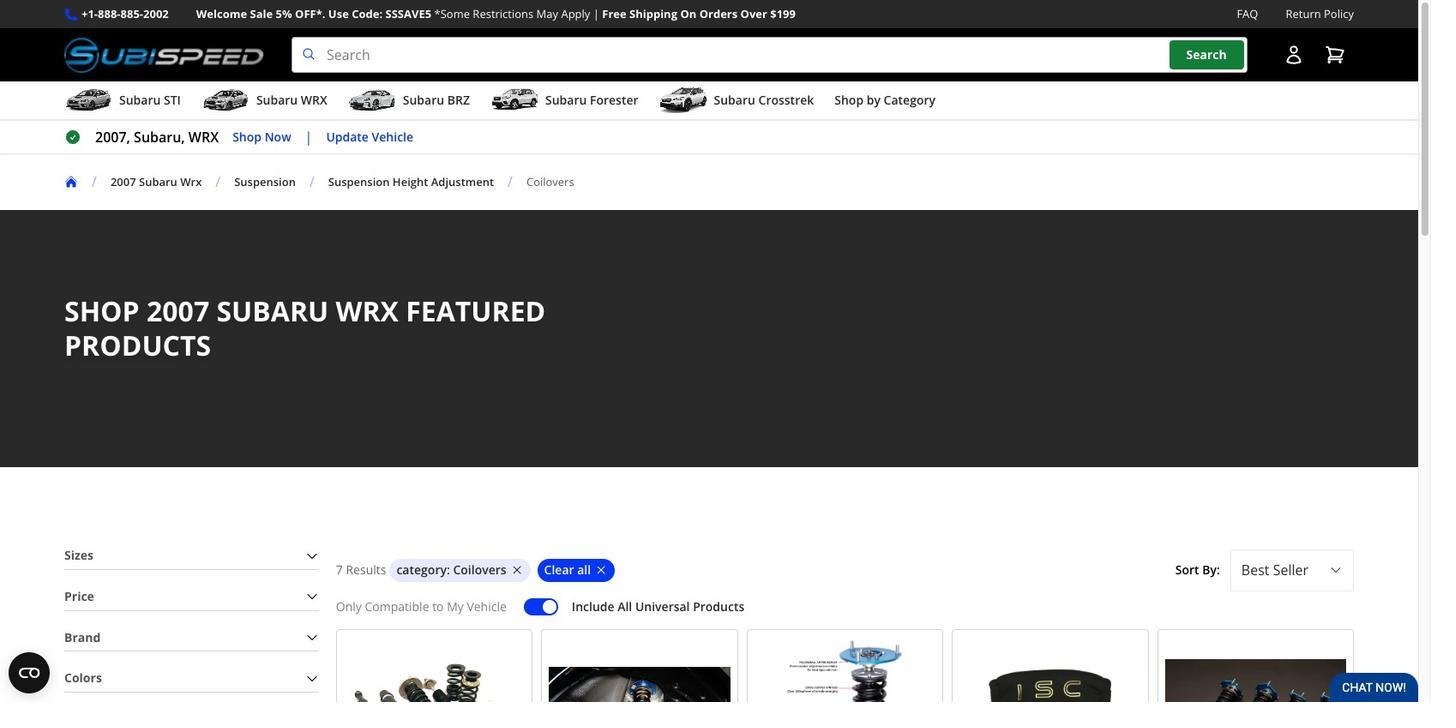 Task type: locate. For each thing, give the bounding box(es) containing it.
/
[[92, 173, 97, 191], [216, 173, 221, 191], [310, 173, 315, 191], [508, 173, 513, 191]]

0 vertical spatial shop
[[835, 92, 864, 108]]

1 vertical spatial shop
[[233, 128, 262, 145]]

shop left now
[[233, 128, 262, 145]]

subaru left sti
[[119, 92, 161, 108]]

1 horizontal spatial suspension
[[328, 174, 390, 189]]

sort
[[1176, 562, 1200, 578]]

0 vertical spatial coilovers
[[527, 174, 574, 189]]

subaru left brz
[[403, 92, 444, 108]]

1 horizontal spatial |
[[593, 6, 599, 21]]

colors button
[[64, 666, 319, 692]]

| right now
[[305, 128, 313, 147]]

coilovers right : at the left of page
[[453, 562, 507, 578]]

shop
[[835, 92, 864, 108], [233, 128, 262, 145]]

1 vertical spatial |
[[305, 128, 313, 147]]

0 horizontal spatial suspension
[[234, 174, 296, 189]]

height
[[393, 174, 428, 189]]

|
[[593, 6, 599, 21], [305, 128, 313, 147]]

0 horizontal spatial vehicle
[[372, 128, 413, 145]]

:
[[447, 562, 450, 578]]

| left free
[[593, 6, 599, 21]]

shop inside shop now link
[[233, 128, 262, 145]]

2007 inside shop 2007 subaru wrx featured products
[[147, 293, 209, 329]]

suspension
[[234, 174, 296, 189], [328, 174, 390, 189]]

on
[[681, 6, 697, 21]]

subaru for subaru brz
[[403, 92, 444, 108]]

wrx
[[301, 92, 327, 108], [189, 128, 219, 147], [336, 293, 399, 329]]

0 horizontal spatial coilovers
[[453, 562, 507, 578]]

subaru left forester
[[545, 92, 587, 108]]

shop by category button
[[835, 85, 936, 119]]

/ for 2007 subaru wrx
[[92, 173, 97, 191]]

2002
[[143, 6, 169, 21]]

0 horizontal spatial 2007
[[111, 174, 136, 189]]

search input field
[[292, 37, 1248, 73]]

vehicle inside button
[[372, 128, 413, 145]]

vehicle down subaru brz "dropdown button"
[[372, 128, 413, 145]]

0 horizontal spatial shop
[[233, 128, 262, 145]]

shop inside 'shop by category' 'dropdown button'
[[835, 92, 864, 108]]

2007 down 2007,
[[111, 174, 136, 189]]

category
[[884, 92, 936, 108]]

1 horizontal spatial wrx
[[301, 92, 327, 108]]

results
[[346, 562, 386, 578]]

featured
[[406, 293, 546, 329]]

0 horizontal spatial wrx
[[189, 128, 219, 147]]

4 / from the left
[[508, 173, 513, 191]]

1 suspension from the left
[[234, 174, 296, 189]]

suspension link
[[234, 174, 310, 189], [234, 174, 296, 189]]

coilovers
[[527, 174, 574, 189], [453, 562, 507, 578]]

shop now link
[[233, 128, 291, 147]]

1 horizontal spatial shop
[[835, 92, 864, 108]]

wrx
[[180, 174, 202, 189]]

update vehicle
[[326, 128, 413, 145]]

subaru,
[[134, 128, 185, 147]]

bc racing ram (rm) coilovers - 2013+ fr-s / brz / 86 image
[[344, 637, 525, 702]]

subaru wrx button
[[201, 85, 327, 119]]

shop by category
[[835, 92, 936, 108]]

all
[[577, 562, 591, 578]]

a subaru sti thumbnail image image
[[64, 88, 112, 113]]

subaru for subaru sti
[[119, 92, 161, 108]]

universal
[[635, 598, 690, 615]]

subaru
[[119, 92, 161, 108], [256, 92, 298, 108], [403, 92, 444, 108], [545, 92, 587, 108], [714, 92, 756, 108], [139, 174, 177, 189]]

2 suspension from the left
[[328, 174, 390, 189]]

coilovers down subaru forester dropdown button
[[527, 174, 574, 189]]

vehicle right my
[[467, 598, 507, 615]]

include
[[572, 598, 615, 615]]

shop left by on the top right
[[835, 92, 864, 108]]

return policy
[[1286, 6, 1354, 21]]

+1-888-885-2002 link
[[81, 5, 169, 23]]

1 vertical spatial 2007
[[147, 293, 209, 329]]

subaru wrx
[[256, 92, 327, 108]]

button image
[[1284, 45, 1305, 65]]

+1-
[[81, 6, 98, 21]]

1 vertical spatial coilovers
[[453, 562, 507, 578]]

isc suspension coilover covers - universal image
[[960, 637, 1141, 702]]

subaru brz button
[[348, 85, 470, 119]]

0 vertical spatial vehicle
[[372, 128, 413, 145]]

subaru for subaru forester
[[545, 92, 587, 108]]

products
[[693, 598, 745, 615]]

apply
[[561, 6, 590, 21]]

1 horizontal spatial 2007
[[147, 293, 209, 329]]

$199
[[770, 6, 796, 21]]

0 vertical spatial 2007
[[111, 174, 136, 189]]

shop for shop by category
[[835, 92, 864, 108]]

subaru left crosstrek
[[714, 92, 756, 108]]

clear all
[[544, 562, 591, 578]]

faq
[[1237, 6, 1259, 21]]

subaru inside 'dropdown button'
[[256, 92, 298, 108]]

select... image
[[1329, 564, 1343, 578]]

subaru inside "dropdown button"
[[403, 92, 444, 108]]

shop for shop now
[[233, 128, 262, 145]]

1 vertical spatial wrx
[[189, 128, 219, 147]]

0 vertical spatial wrx
[[301, 92, 327, 108]]

2 horizontal spatial wrx
[[336, 293, 399, 329]]

1 / from the left
[[92, 173, 97, 191]]

suspension down update vehicle button
[[328, 174, 390, 189]]

price
[[64, 588, 94, 605]]

open widget image
[[9, 653, 50, 694]]

my
[[447, 598, 464, 615]]

2007
[[111, 174, 136, 189], [147, 293, 209, 329]]

shop
[[64, 293, 140, 329]]

subaru up now
[[256, 92, 298, 108]]

2 vertical spatial wrx
[[336, 293, 399, 329]]

2007 right 'shop'
[[147, 293, 209, 329]]

suspension down shop now link
[[234, 174, 296, 189]]

cusco coilovers street zero-a - 2013-2022 scion fr-s / subaru brz / toyota gr86 image
[[549, 637, 731, 702]]

return policy link
[[1286, 5, 1354, 23]]

2007 subaru wrx link
[[111, 174, 216, 189], [111, 174, 202, 189]]

vehicle
[[372, 128, 413, 145], [467, 598, 507, 615]]

1 horizontal spatial vehicle
[[467, 598, 507, 615]]

price button
[[64, 584, 319, 610]]

all
[[618, 598, 632, 615]]

suspension height adjustment link
[[328, 174, 508, 189], [328, 174, 494, 189]]

a subaru crosstrek thumbnail image image
[[659, 88, 707, 113]]

3 / from the left
[[310, 173, 315, 191]]

2 / from the left
[[216, 173, 221, 191]]

1 horizontal spatial coilovers
[[527, 174, 574, 189]]

brand
[[64, 629, 101, 646]]



Task type: describe. For each thing, give the bounding box(es) containing it.
code:
[[352, 6, 383, 21]]

cusco street zero-a coilovers - 2015+ wrx / 2015+ sti image
[[1165, 637, 1347, 702]]

shipping
[[630, 6, 678, 21]]

wrx inside shop 2007 subaru wrx featured products
[[336, 293, 399, 329]]

clear
[[544, 562, 574, 578]]

brz
[[448, 92, 470, 108]]

colors
[[64, 670, 102, 687]]

a subaru wrx thumbnail image image
[[201, 88, 249, 113]]

2007 subaru wrx
[[111, 174, 202, 189]]

by
[[867, 92, 881, 108]]

a subaru forester thumbnail image image
[[491, 88, 539, 113]]

adjustment
[[431, 174, 494, 189]]

subaru brz
[[403, 92, 470, 108]]

subaru crosstrek button
[[659, 85, 814, 119]]

suspension for suspension height adjustment
[[328, 174, 390, 189]]

compatible
[[365, 598, 429, 615]]

888-
[[98, 6, 121, 21]]

shop now
[[233, 128, 291, 145]]

sssave5
[[386, 6, 432, 21]]

2007 subaru wrx link down 2007, subaru, wrx
[[111, 174, 202, 189]]

only compatible to my vehicle
[[336, 598, 507, 615]]

0 vertical spatial |
[[593, 6, 599, 21]]

off*.
[[295, 6, 326, 21]]

products
[[64, 327, 211, 364]]

+1-888-885-2002
[[81, 6, 169, 21]]

7 results
[[336, 562, 386, 578]]

2007, subaru, wrx
[[95, 128, 219, 147]]

policy
[[1324, 6, 1354, 21]]

1 vertical spatial vehicle
[[467, 598, 507, 615]]

by:
[[1203, 562, 1220, 578]]

restrictions
[[473, 6, 534, 21]]

wrx inside 'dropdown button'
[[301, 92, 327, 108]]

to
[[432, 598, 444, 615]]

subaru sti button
[[64, 85, 181, 119]]

0 horizontal spatial |
[[305, 128, 313, 147]]

only
[[336, 598, 362, 615]]

coilovers link
[[527, 174, 588, 189]]

faq link
[[1237, 5, 1259, 23]]

category : coilovers
[[397, 562, 507, 578]]

subaru sti
[[119, 92, 181, 108]]

welcome
[[196, 6, 247, 21]]

return
[[1286, 6, 1321, 21]]

subaru for subaru crosstrek
[[714, 92, 756, 108]]

crosstrek
[[759, 92, 814, 108]]

sti
[[164, 92, 181, 108]]

update vehicle button
[[326, 128, 413, 147]]

search button
[[1170, 41, 1244, 69]]

subaru
[[217, 293, 329, 329]]

5%
[[276, 6, 292, 21]]

may
[[537, 6, 558, 21]]

sizes
[[64, 547, 94, 564]]

shop 2007 subaru wrx featured products
[[64, 293, 546, 364]]

over
[[741, 6, 768, 21]]

home image
[[64, 175, 78, 189]]

subaru forester
[[545, 92, 639, 108]]

include all universal products
[[572, 598, 745, 615]]

2007,
[[95, 128, 130, 147]]

cusco street zero coilovers - 2015+ wrx / 2015+ sti image
[[755, 637, 936, 702]]

subaru left wrx
[[139, 174, 177, 189]]

a subaru brz thumbnail image image
[[348, 88, 396, 113]]

2007 subaru wrx link down subaru,
[[111, 174, 216, 189]]

use
[[328, 6, 349, 21]]

sort by:
[[1176, 562, 1220, 578]]

subaru crosstrek
[[714, 92, 814, 108]]

free
[[602, 6, 627, 21]]

forester
[[590, 92, 639, 108]]

update
[[326, 128, 369, 145]]

subaru for subaru wrx
[[256, 92, 298, 108]]

*some
[[434, 6, 470, 21]]

/ for suspension height adjustment
[[310, 173, 315, 191]]

category
[[397, 562, 447, 578]]

orders
[[700, 6, 738, 21]]

sale
[[250, 6, 273, 21]]

now
[[265, 128, 291, 145]]

subispeed logo image
[[64, 37, 264, 73]]

brand button
[[64, 625, 319, 651]]

suspension for suspension
[[234, 174, 296, 189]]

Select... button
[[1231, 550, 1354, 591]]

welcome sale 5% off*. use code: sssave5 *some restrictions may apply | free shipping on orders over $199
[[196, 6, 796, 21]]

/ for suspension
[[216, 173, 221, 191]]

suspension height adjustment
[[328, 174, 494, 189]]

885-
[[121, 6, 143, 21]]

7
[[336, 562, 343, 578]]

subaru forester button
[[491, 85, 639, 119]]

search
[[1187, 47, 1227, 63]]

sizes button
[[64, 543, 319, 569]]



Task type: vqa. For each thing, say whether or not it's contained in the screenshot.
your
no



